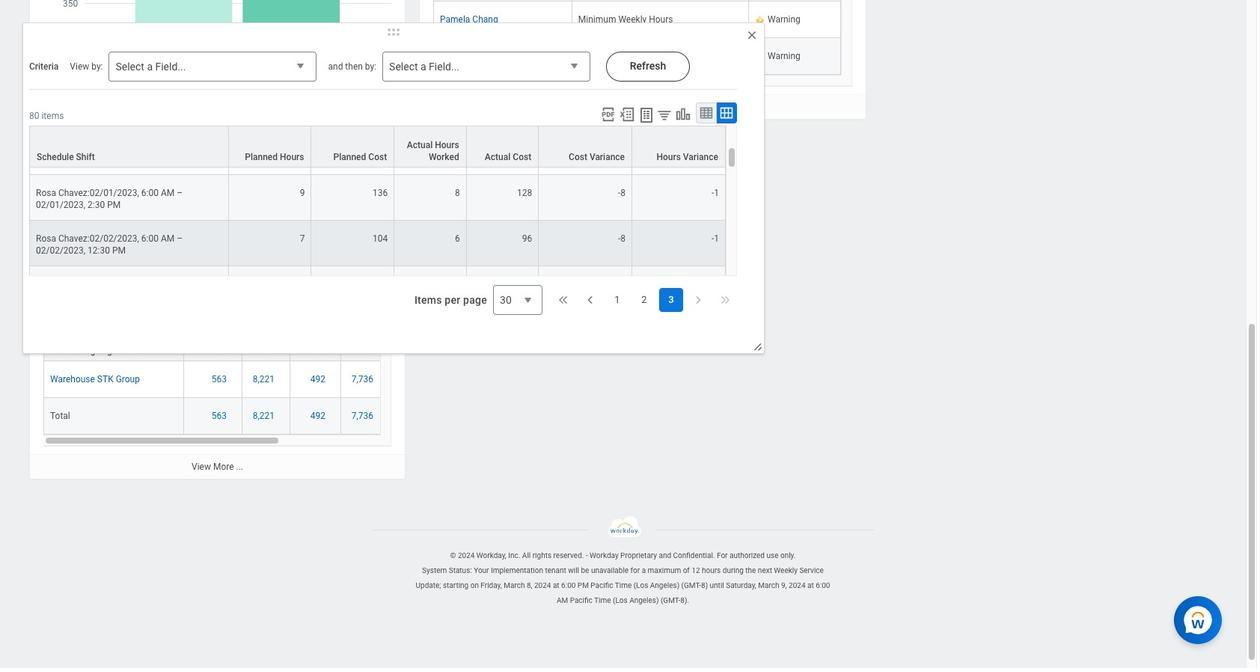 Task type: describe. For each thing, give the bounding box(es) containing it.
workday,
[[477, 552, 506, 560]]

friday,
[[481, 582, 502, 590]]

confidential.
[[673, 552, 715, 560]]

variance for hours variance
[[683, 152, 718, 162]]

12:30
[[88, 245, 110, 256]]

2 at from the left
[[807, 582, 814, 590]]

chevron 2x left small image
[[556, 293, 571, 308]]

-8 for 128
[[618, 187, 626, 198]]

cost variance
[[569, 152, 625, 162]]

actual hours worked column header
[[290, 307, 341, 375]]

– for rosa chavez:02/01/2023, 6:00 am – 02/01/2023, 2:30 pm
[[177, 187, 183, 198]]

am for rosa chavez:02/02/2023, 6:00 am – 02/02/2023, 12:30 pm
[[161, 233, 175, 244]]

pm for chavez:02/01/2023,
[[107, 200, 121, 210]]

warning for minimum weekly hours
[[768, 14, 801, 25]]

8 down export to excel icon in the top of the page
[[621, 142, 626, 152]]

1 vertical spatial (gmt-
[[661, 596, 680, 605]]

refresh
[[630, 60, 666, 72]]

8).
[[680, 596, 689, 605]]

schedule validation warnings element
[[420, 0, 866, 119]]

492 for 1st 7,736 button from the bottom of the "scheduled vs. actual by location" element
[[310, 411, 326, 421]]

chavez:02/02/2023,
[[58, 233, 139, 244]]

563 for the top 563 button
[[122, 230, 138, 240]]

view more ... link for "scheduled vs. actual by location" element
[[30, 454, 405, 479]]

only.
[[780, 552, 796, 560]]

system
[[422, 567, 447, 575]]

1 down hours variance
[[714, 187, 719, 198]]

136 for 9
[[373, 142, 388, 152]]

6:00 for chavez:02/01/2023,
[[141, 187, 159, 198]]

export to worksheets image
[[638, 106, 656, 124]]

8,221 for 563 button corresponding to first 7,736 button from the top of the "scheduled vs. actual by location" element
[[253, 374, 275, 385]]

© 2024 workday, inc. all rights reserved. - workday proprietary and confidential. for authorized use only. system status: your implementation tenant will be unavailable for a maximum of 12 hours during the next weekly service update; starting on friday, march 8, 2024 at 6:00 pm pacific time (los angeles) (gmt-8) until saturday, march 9, 2024 at 6:00 am pacific time (los angeles) (gmt-8).
[[416, 552, 830, 605]]

your
[[474, 567, 489, 575]]

shift
[[76, 152, 95, 162]]

12
[[692, 567, 700, 575]]

next
[[758, 567, 772, 575]]

-1 for 128
[[712, 187, 719, 198]]

actual hours worked for the actual hours worked popup button in the actual hours worked 'column header'
[[303, 322, 334, 356]]

chevron right small image
[[691, 293, 706, 308]]

scheduling organization button
[[44, 295, 183, 361]]

warehouse stk group
[[50, 374, 140, 385]]

02/01/2023,
[[36, 200, 85, 210]]

8 up the 6
[[455, 187, 460, 198]]

scheduling organization
[[51, 346, 149, 356]]

and then by:
[[328, 61, 376, 72]]

a for select a field... dropdown button
[[147, 61, 153, 73]]

9 for 9
[[300, 142, 305, 152]]

total
[[50, 411, 70, 421]]

implementation
[[491, 567, 543, 575]]

select to filter grid data image
[[656, 107, 673, 123]]

8,221 for 1st 7,736 button from the bottom of the "scheduled vs. actual by location" element's 563 button
[[253, 411, 275, 421]]

rosa chavez:02/01/2023, 6:00 am – 02/01/2023, 2:30 pm
[[36, 187, 183, 210]]

0 vertical spatial view
[[70, 61, 89, 72]]

view more ... link for schedule validation warnings element
[[420, 94, 866, 119]]

hours inside column header
[[211, 346, 235, 356]]

0 horizontal spatial actual cost button
[[341, 308, 388, 361]]

planned cost for rightmost the planned cost popup button
[[333, 152, 387, 162]]

492 for first 7,736 button from the top of the "scheduled vs. actual by location" element
[[310, 374, 326, 385]]

unavailable
[[591, 567, 629, 575]]

1 march from the left
[[504, 582, 525, 590]]

items
[[41, 111, 64, 121]]

7
[[300, 233, 305, 244]]

am for rosa chavez:02/01/2023, 6:00 am – 02/01/2023, 2:30 pm
[[161, 187, 175, 198]]

actual hours worked button inside actual hours worked 'column header'
[[290, 308, 340, 361]]

rosa chavez link
[[440, 48, 492, 61]]

– for rosa chavez:01/31/2023, 6:00 am – 01/31/2023, 2:30 pm
[[177, 142, 183, 152]]

workday
[[590, 552, 619, 560]]

144
[[517, 142, 532, 152]]

2 horizontal spatial 2024
[[789, 582, 806, 590]]

for
[[717, 552, 728, 560]]

schedule shift button
[[30, 127, 228, 167]]

stk
[[97, 374, 114, 385]]

9,
[[781, 582, 787, 590]]

close image
[[746, 29, 758, 41]]

view printable version (pdf) image
[[600, 106, 617, 123]]

until
[[710, 582, 724, 590]]

move modal image
[[379, 23, 409, 41]]

rosa for rosa chavez:02/02/2023, 6:00 am – 02/02/2023, 12:30 pm
[[36, 233, 56, 244]]

pamela chang link
[[440, 11, 498, 25]]

minimum weekly hours
[[578, 14, 673, 25]]

563 for 1st 7,736 button from the bottom of the "scheduled vs. actual by location" element's 563 button
[[212, 411, 227, 421]]

8)
[[701, 582, 708, 590]]

hours
[[702, 567, 721, 575]]

export to excel image
[[619, 106, 635, 123]]

minimum
[[578, 14, 616, 25]]

planned cost button inside planned cost column header
[[242, 308, 290, 361]]

chevron left small image
[[583, 293, 598, 308]]

rosa for rosa chavez
[[440, 51, 460, 61]]

actual for right actual cost popup button
[[485, 152, 511, 162]]

planned cost for the planned cost popup button inside planned cost column header
[[250, 334, 283, 356]]

tenant
[[545, 567, 566, 575]]

items per page
[[414, 294, 487, 306]]

page
[[463, 294, 487, 306]]

492 button for first 7,736 button from the top of the "scheduled vs. actual by location" element
[[310, 373, 328, 385]]

field... for select a field... popup button in the left of the page
[[429, 61, 459, 73]]

7,736 for 1st 7,736 button from the bottom of the "scheduled vs. actual by location" element
[[351, 411, 373, 421]]

©
[[450, 552, 456, 560]]

6:00 down will
[[561, 582, 576, 590]]

row containing warehouse stk group
[[43, 361, 521, 398]]

2 7,736 button from the top
[[351, 410, 376, 422]]

80 items
[[29, 111, 64, 121]]

a inside © 2024 workday, inc. all rights reserved. - workday proprietary and confidential. for authorized use only. system status: your implementation tenant will be unavailable for a maximum of 12 hours during the next weekly service update; starting on friday, march 8, 2024 at 6:00 pm pacific time (los angeles) (gmt-8) until saturday, march 9, 2024 at 6:00 am pacific time (los angeles) (gmt-8).
[[642, 567, 646, 575]]

0 vertical spatial (los
[[634, 582, 648, 590]]

0 horizontal spatial 2024
[[458, 552, 475, 560]]

563 button for first 7,736 button from the top of the "scheduled vs. actual by location" element
[[212, 373, 229, 385]]

variance for cost variance
[[590, 152, 625, 162]]

6:00 down service
[[816, 582, 830, 590]]

0 horizontal spatial and
[[328, 61, 343, 72]]

scheduling
[[51, 346, 96, 356]]

9 for 8
[[300, 187, 305, 198]]

per
[[445, 294, 461, 306]]

days
[[656, 51, 675, 61]]

chavez:02/01/2023,
[[58, 187, 139, 198]]

8 down cost variance
[[621, 187, 626, 198]]

maximum
[[578, 51, 618, 61]]

actual cost for left actual cost popup button
[[356, 334, 382, 356]]

update;
[[416, 582, 441, 590]]

working
[[621, 51, 653, 61]]

96
[[522, 233, 532, 244]]

– for rosa chavez:02/02/2023, 6:00 am – 02/02/2023, 12:30 pm
[[177, 233, 183, 244]]

actual for the rightmost the actual hours worked popup button
[[407, 140, 433, 150]]

2
[[642, 294, 647, 306]]

492 button for 1st 7,736 button from the bottom of the "scheduled vs. actual by location" element
[[310, 410, 328, 422]]

01/31/2023,
[[36, 154, 85, 164]]

cost variance button
[[539, 127, 632, 167]]

1 vertical spatial angeles)
[[629, 596, 659, 605]]

starting
[[443, 582, 469, 590]]

8,221 button for 563 button corresponding to first 7,736 button from the top of the "scheduled vs. actual by location" element
[[253, 373, 277, 385]]

row containing rosa chavez
[[433, 38, 841, 75]]

more for "scheduled vs. actual by location" element
[[213, 462, 234, 472]]

criteria
[[29, 61, 59, 72]]

schedule shift
[[37, 152, 95, 162]]

service
[[799, 567, 824, 575]]

view more ... for "scheduled vs. actual by location" element
[[192, 462, 243, 472]]

0 vertical spatial (gmt-
[[681, 582, 701, 590]]

1 down the expand table 'image'
[[714, 142, 719, 152]]

0 horizontal spatial time
[[594, 596, 611, 605]]

then
[[345, 61, 363, 72]]

items
[[414, 294, 442, 306]]

rosa chavez:02/01/2023, 6:00 am – 02/01/2023, 2:30 pm element
[[36, 184, 183, 210]]

maximum
[[648, 567, 681, 575]]

planned hours for planned hours popup button in the column header
[[202, 334, 235, 356]]

pamela chang
[[440, 14, 498, 25]]

563 button for 1st 7,736 button from the bottom of the "scheduled vs. actual by location" element
[[212, 410, 229, 422]]

2:30 for 02/01/2023,
[[88, 200, 105, 210]]

for
[[631, 567, 640, 575]]

rosa chavez
[[440, 51, 492, 61]]

rights
[[533, 552, 552, 560]]

chavez:01/31/2023,
[[58, 142, 139, 152]]

1 horizontal spatial actual hours worked button
[[394, 127, 466, 167]]

rosa chavez:01/31/2023, 6:00 am – 01/31/2023, 2:30 pm
[[36, 142, 183, 164]]

weekly inside © 2024 workday, inc. all rights reserved. - workday proprietary and confidential. for authorized use only. system status: your implementation tenant will be unavailable for a maximum of 12 hours during the next weekly service update; starting on friday, march 8, 2024 at 6:00 pm pacific time (los angeles) (gmt-8) until saturday, march 9, 2024 at 6:00 am pacific time (los angeles) (gmt-8).
[[774, 567, 798, 575]]

of
[[683, 567, 690, 575]]

refresh button
[[606, 52, 690, 82]]

1 horizontal spatial time
[[615, 582, 632, 590]]

row containing rosa chavez:02/02/2023, 6:00 am – 02/02/2023, 12:30 pm
[[29, 221, 726, 266]]

select for select a field... popup button in the left of the page
[[389, 61, 418, 73]]

select a field... for select a field... popup button in the left of the page
[[389, 61, 459, 73]]

status:
[[449, 567, 472, 575]]

the
[[746, 567, 756, 575]]



Task type: vqa. For each thing, say whether or not it's contained in the screenshot.
Field...
yes



Task type: locate. For each thing, give the bounding box(es) containing it.
worked
[[429, 152, 459, 162], [106, 252, 137, 263], [303, 346, 334, 356]]

severity image
[[755, 14, 765, 26]]

rosa
[[440, 51, 460, 61], [36, 142, 56, 152], [36, 187, 56, 198], [36, 233, 56, 244]]

2 vertical spatial worked
[[303, 346, 334, 356]]

8,221 button for 1st 7,736 button from the bottom of the "scheduled vs. actual by location" element's 563 button
[[253, 410, 277, 422]]

am right chavez:01/31/2023,
[[161, 142, 175, 152]]

view more ... for schedule validation warnings element
[[617, 102, 669, 112]]

planned hours button
[[229, 127, 311, 167], [184, 308, 242, 361]]

- inside © 2024 workday, inc. all rights reserved. - workday proprietary and confidential. for authorized use only. system status: your implementation tenant will be unavailable for a maximum of 12 hours during the next weekly service update; starting on friday, march 8, 2024 at 6:00 pm pacific time (los angeles) (gmt-8) until saturday, march 9, 2024 at 6:00 am pacific time (los angeles) (gmt-8).
[[586, 552, 588, 560]]

136 for 8
[[373, 187, 388, 198]]

6:00 right chavez:01/31/2023,
[[141, 142, 159, 152]]

pm inside rosa chavez:02/02/2023, 6:00 am – 02/02/2023, 12:30 pm
[[112, 245, 126, 256]]

a
[[147, 61, 153, 73], [421, 61, 426, 73], [642, 567, 646, 575]]

view for "scheduled vs. actual by location" element
[[192, 462, 211, 472]]

2:30 down chavez:01/31/2023,
[[88, 154, 105, 164]]

0 horizontal spatial a
[[147, 61, 153, 73]]

1 vertical spatial (los
[[613, 596, 628, 605]]

1 vertical spatial planned hours button
[[184, 308, 242, 361]]

select a field... inside dropdown button
[[116, 61, 186, 73]]

planned inside planned hours column header
[[202, 334, 235, 344]]

1 horizontal spatial planned cost button
[[312, 127, 394, 167]]

by: right then
[[365, 61, 376, 72]]

am inside rosa chavez:01/31/2023, 6:00 am – 01/31/2023, 2:30 pm
[[161, 142, 175, 152]]

-1 for 96
[[712, 233, 719, 244]]

weekly
[[618, 14, 647, 25], [774, 567, 798, 575]]

0 vertical spatial 8,221
[[253, 374, 275, 385]]

8,221 button
[[253, 373, 277, 385], [253, 410, 277, 422]]

a for select a field... popup button in the left of the page
[[421, 61, 426, 73]]

be
[[581, 567, 589, 575]]

1 horizontal spatial field...
[[429, 61, 459, 73]]

chang
[[472, 14, 498, 25]]

0 vertical spatial pacific
[[591, 582, 613, 590]]

–
[[177, 142, 183, 152], [177, 187, 183, 198], [177, 233, 183, 244]]

will
[[568, 567, 579, 575]]

1 vertical spatial warning element
[[768, 48, 801, 61]]

pm for chavez:01/31/2023,
[[107, 154, 121, 164]]

1 inside button
[[615, 294, 620, 306]]

(los down for on the bottom
[[634, 582, 648, 590]]

rosa for rosa chavez:01/31/2023, 6:00 am – 01/31/2023, 2:30 pm
[[36, 142, 56, 152]]

1 horizontal spatial a
[[421, 61, 426, 73]]

6:00 for chavez:01/31/2023,
[[141, 142, 159, 152]]

pm inside © 2024 workday, inc. all rights reserved. - workday proprietary and confidential. for authorized use only. system status: your implementation tenant will be unavailable for a maximum of 12 hours during the next weekly service update; starting on friday, march 8, 2024 at 6:00 pm pacific time (los angeles) (gmt-8) until saturday, march 9, 2024 at 6:00 am pacific time (los angeles) (gmt-8).
[[578, 582, 589, 590]]

more inside schedule validation warnings element
[[639, 102, 659, 112]]

0 vertical spatial planned hours button
[[229, 127, 311, 167]]

actual hours worked inside 'column header'
[[303, 322, 334, 356]]

severity image
[[755, 51, 765, 63]]

1
[[714, 142, 719, 152], [714, 187, 719, 198], [714, 233, 719, 244], [615, 294, 620, 306]]

2 select a field... from the left
[[389, 61, 459, 73]]

1 horizontal spatial 2024
[[534, 582, 551, 590]]

0 horizontal spatial select
[[116, 61, 144, 73]]

1 vertical spatial 2:30
[[88, 200, 105, 210]]

warning right severity icon at right
[[768, 14, 801, 25]]

a inside dropdown button
[[147, 61, 153, 73]]

am inside rosa chavez:02/02/2023, 6:00 am – 02/02/2023, 12:30 pm
[[161, 233, 175, 244]]

field... inside popup button
[[429, 61, 459, 73]]

0 vertical spatial 2:30
[[88, 154, 105, 164]]

2 2:30 from the top
[[88, 200, 105, 210]]

0 horizontal spatial select a field...
[[116, 61, 186, 73]]

1 vertical spatial ...
[[236, 462, 243, 472]]

2:30 down the chavez:02/01/2023, in the top left of the page
[[88, 200, 105, 210]]

warning element right severity icon at right
[[768, 11, 801, 25]]

items per page element
[[412, 276, 543, 324]]

warning right severity image
[[768, 51, 801, 61]]

... inside schedule validation warnings element
[[662, 102, 669, 112]]

planned hours for planned hours popup button to the top
[[245, 152, 304, 162]]

1 horizontal spatial planned cost
[[333, 152, 387, 162]]

view
[[70, 61, 89, 72], [617, 102, 636, 112], [192, 462, 211, 472]]

– inside rosa chavez:01/31/2023, 6:00 am – 01/31/2023, 2:30 pm
[[177, 142, 183, 152]]

pm down be
[[578, 582, 589, 590]]

select a field...
[[116, 61, 186, 73], [389, 61, 459, 73]]

cost inside column header
[[264, 346, 283, 356]]

2 field... from the left
[[429, 61, 459, 73]]

group
[[116, 374, 140, 385]]

warning element
[[768, 11, 801, 25], [768, 48, 801, 61]]

1 vertical spatial weekly
[[774, 567, 798, 575]]

weekly inside schedule validation warnings element
[[618, 14, 647, 25]]

march down implementation
[[504, 582, 525, 590]]

1 vertical spatial -8
[[618, 233, 626, 244]]

field...
[[155, 61, 186, 73], [429, 61, 459, 73]]

more
[[639, 102, 659, 112], [213, 462, 234, 472]]

6:00 down schedule shift popup button
[[141, 187, 159, 198]]

1 vertical spatial actual hours worked
[[52, 252, 137, 263]]

8,
[[527, 582, 532, 590]]

1 at from the left
[[553, 582, 559, 590]]

1 select a field... from the left
[[116, 61, 186, 73]]

0 horizontal spatial field...
[[155, 61, 186, 73]]

planned cost column header
[[242, 307, 290, 375]]

1 vertical spatial 563 button
[[212, 373, 229, 385]]

select inside dropdown button
[[116, 61, 144, 73]]

-8
[[618, 187, 626, 198], [618, 233, 626, 244]]

0 vertical spatial 7,736 button
[[351, 373, 376, 385]]

planned hours
[[245, 152, 304, 162], [52, 230, 111, 240], [202, 334, 235, 356]]

rosa inside rosa chavez:01/31/2023, 6:00 am – 01/31/2023, 2:30 pm
[[36, 142, 56, 152]]

during
[[723, 567, 744, 575]]

maximum working days
[[578, 51, 675, 61]]

a right view by:
[[147, 61, 153, 73]]

planned cost inside column header
[[250, 334, 283, 356]]

563
[[122, 230, 138, 240], [212, 374, 227, 385], [212, 411, 227, 421]]

list
[[605, 288, 683, 312]]

and inside © 2024 workday, inc. all rights reserved. - workday proprietary and confidential. for authorized use only. system status: your implementation tenant will be unavailable for a maximum of 12 hours during the next weekly service update; starting on friday, march 8, 2024 at 6:00 pm pacific time (los angeles) (gmt-8) until saturday, march 9, 2024 at 6:00 am pacific time (los angeles) (gmt-8).
[[659, 552, 671, 560]]

select a field... down move modal image
[[389, 61, 459, 73]]

2 vertical spatial planned hours
[[202, 334, 235, 356]]

2:30 for 01/31/2023,
[[88, 154, 105, 164]]

1 -8 from the top
[[618, 187, 626, 198]]

1 vertical spatial 8,221
[[253, 411, 275, 421]]

field... inside dropdown button
[[155, 61, 186, 73]]

2024 right '9,'
[[789, 582, 806, 590]]

actual cost right actual hours worked 'column header'
[[356, 334, 382, 356]]

0 vertical spatial –
[[177, 142, 183, 152]]

am for rosa chavez:01/31/2023, 6:00 am – 01/31/2023, 2:30 pm
[[161, 142, 175, 152]]

7,736 for first 7,736 button from the top of the "scheduled vs. actual by location" element
[[351, 374, 373, 385]]

select for select a field... dropdown button
[[116, 61, 144, 73]]

actual cost for right actual cost popup button
[[485, 152, 531, 162]]

view more ... inside schedule validation warnings element
[[617, 102, 669, 112]]

1 horizontal spatial by:
[[365, 61, 376, 72]]

by: right criteria
[[91, 61, 103, 72]]

0 vertical spatial -8
[[618, 187, 626, 198]]

table image
[[699, 106, 714, 120]]

1 vertical spatial 492 button
[[310, 410, 328, 422]]

view inside schedule validation warnings element
[[617, 102, 636, 112]]

rosa up 02/01/2023, at the top left of page
[[36, 187, 56, 198]]

1 7,736 from the top
[[351, 374, 373, 385]]

select down move modal image
[[389, 61, 418, 73]]

1 – from the top
[[177, 142, 183, 152]]

and left then
[[328, 61, 343, 72]]

0 vertical spatial time
[[615, 582, 632, 590]]

0 horizontal spatial (gmt-
[[661, 596, 680, 605]]

rosa inside rosa chavez:02/01/2023, 6:00 am – 02/01/2023, 2:30 pm
[[36, 187, 56, 198]]

pm inside rosa chavez:01/31/2023, 6:00 am – 01/31/2023, 2:30 pm
[[107, 154, 121, 164]]

2:30 inside rosa chavez:02/01/2023, 6:00 am – 02/01/2023, 2:30 pm
[[88, 200, 105, 210]]

(gmt-
[[681, 582, 701, 590], [661, 596, 680, 605]]

2 8,221 button from the top
[[253, 410, 277, 422]]

0 vertical spatial warning
[[768, 14, 801, 25]]

2 warning from the top
[[768, 51, 801, 61]]

2 button
[[632, 288, 656, 312]]

2:30 inside rosa chavez:01/31/2023, 6:00 am – 01/31/2023, 2:30 pm
[[88, 154, 105, 164]]

2 8,221 from the top
[[253, 411, 275, 421]]

at down service
[[807, 582, 814, 590]]

6:00 for chavez:02/02/2023,
[[141, 233, 159, 244]]

0 horizontal spatial at
[[553, 582, 559, 590]]

1 variance from the left
[[590, 152, 625, 162]]

view more ... link
[[420, 94, 866, 119], [30, 454, 405, 479]]

0 vertical spatial planned hours
[[245, 152, 304, 162]]

0 vertical spatial worked
[[429, 152, 459, 162]]

actual cost
[[485, 152, 531, 162], [356, 334, 382, 356]]

2 by: from the left
[[365, 61, 376, 72]]

pacific down be
[[570, 596, 593, 605]]

time down for on the bottom
[[615, 582, 632, 590]]

0 vertical spatial and
[[328, 61, 343, 72]]

more for schedule validation warnings element
[[639, 102, 659, 112]]

maximum working days element
[[578, 48, 675, 61]]

list containing 1
[[605, 288, 683, 312]]

104
[[373, 233, 388, 244]]

0 horizontal spatial (los
[[613, 596, 628, 605]]

1 warning element from the top
[[768, 11, 801, 25]]

2 vertical spatial 563 button
[[212, 410, 229, 422]]

row containing rosa chavez:01/31/2023, 6:00 am – 01/31/2023, 2:30 pm
[[29, 129, 726, 175]]

02/02/2023,
[[36, 245, 85, 256]]

cost inside popup button
[[569, 152, 587, 162]]

pm down the chavez:02/01/2023, in the top left of the page
[[107, 200, 121, 210]]

more inside "scheduled vs. actual by location" element
[[213, 462, 234, 472]]

128
[[517, 187, 532, 198]]

select right view by:
[[116, 61, 144, 73]]

actual cost inside "scheduled vs. actual by location" element
[[356, 334, 382, 356]]

-8 up 1 button
[[618, 233, 626, 244]]

actual hours worked for the rightmost the actual hours worked popup button
[[407, 140, 459, 162]]

1 horizontal spatial at
[[807, 582, 814, 590]]

details view - expand/collapse chart image
[[675, 106, 691, 123]]

1 vertical spatial worked
[[106, 252, 137, 263]]

on
[[470, 582, 479, 590]]

1 vertical spatial 563
[[212, 374, 227, 385]]

563 button
[[122, 229, 140, 241], [212, 373, 229, 385], [212, 410, 229, 422]]

warning element for minimum weekly hours
[[768, 11, 801, 25]]

1 button
[[605, 288, 629, 312]]

authorized
[[730, 552, 765, 560]]

1 vertical spatial –
[[177, 187, 183, 198]]

6:00 right chavez:02/02/2023,
[[141, 233, 159, 244]]

0 vertical spatial ...
[[662, 102, 669, 112]]

1 7,736 button from the top
[[351, 373, 376, 385]]

1 vertical spatial view
[[617, 102, 636, 112]]

1 vertical spatial 8,221 button
[[253, 410, 277, 422]]

... for view more ... link for "scheduled vs. actual by location" element
[[236, 462, 243, 472]]

1 horizontal spatial view more ...
[[617, 102, 669, 112]]

2 warning element from the top
[[768, 48, 801, 61]]

select inside popup button
[[389, 61, 418, 73]]

0 vertical spatial actual hours worked
[[407, 140, 459, 162]]

actual inside 'column header'
[[308, 322, 334, 332]]

1 field... from the left
[[155, 61, 186, 73]]

time down "unavailable"
[[594, 596, 611, 605]]

1 136 from the top
[[373, 142, 388, 152]]

and
[[328, 61, 343, 72], [659, 552, 671, 560]]

variance
[[590, 152, 625, 162], [683, 152, 718, 162]]

0 vertical spatial actual hours worked button
[[394, 127, 466, 167]]

planned for the planned cost popup button inside planned cost column header
[[250, 334, 283, 344]]

1 vertical spatial planned cost
[[250, 334, 283, 356]]

pamela
[[440, 14, 470, 25]]

(los
[[634, 582, 648, 590], [613, 596, 628, 605]]

1 492 button from the top
[[310, 373, 328, 385]]

... for view more ... link associated with schedule validation warnings element
[[662, 102, 669, 112]]

hours
[[649, 14, 673, 25], [435, 140, 459, 150], [280, 152, 304, 162], [657, 152, 681, 162], [87, 230, 111, 240], [80, 252, 104, 263], [309, 334, 334, 344], [211, 346, 235, 356]]

1 vertical spatial pacific
[[570, 596, 593, 605]]

scheduled vs. actual by location element
[[30, 0, 521, 479]]

1 8,221 from the top
[[253, 374, 275, 385]]

select a field... inside popup button
[[389, 61, 459, 73]]

...
[[662, 102, 669, 112], [236, 462, 243, 472]]

field... for select a field... dropdown button
[[155, 61, 186, 73]]

warning element right severity image
[[768, 48, 801, 61]]

1 horizontal spatial actual cost button
[[467, 127, 538, 167]]

(los down "unavailable"
[[613, 596, 628, 605]]

0 horizontal spatial planned hours
[[52, 230, 111, 240]]

2 horizontal spatial actual hours worked
[[407, 140, 459, 162]]

0 horizontal spatial actual hours worked
[[52, 252, 137, 263]]

angeles) down for on the bottom
[[629, 596, 659, 605]]

a left rosa chavez
[[421, 61, 426, 73]]

7,736
[[351, 374, 373, 385], [351, 411, 373, 421]]

0 horizontal spatial worked
[[106, 252, 137, 263]]

0 vertical spatial angeles)
[[650, 582, 680, 590]]

1 vertical spatial actual hours worked button
[[290, 308, 340, 361]]

pm inside rosa chavez:02/01/2023, 6:00 am – 02/01/2023, 2:30 pm
[[107, 200, 121, 210]]

1 vertical spatial actual cost button
[[341, 308, 388, 361]]

-1 down hours variance
[[712, 187, 719, 198]]

row containing total
[[43, 398, 521, 435]]

8,221
[[253, 374, 275, 385], [253, 411, 275, 421]]

– inside rosa chavez:02/02/2023, 6:00 am – 02/02/2023, 12:30 pm
[[177, 233, 183, 244]]

planned for rightmost the planned cost popup button
[[333, 152, 366, 162]]

organization
[[98, 346, 149, 356]]

warehouse stk group link
[[50, 371, 140, 385]]

1 2:30 from the top
[[88, 154, 105, 164]]

2 select from the left
[[389, 61, 418, 73]]

select a field... button
[[109, 52, 317, 82]]

2 horizontal spatial planned hours
[[245, 152, 304, 162]]

-8 for 96
[[618, 233, 626, 244]]

actual
[[407, 140, 433, 150], [485, 152, 511, 162], [52, 252, 78, 263], [308, 322, 334, 332], [356, 334, 382, 344]]

1 vertical spatial view more ...
[[192, 462, 243, 472]]

0 horizontal spatial ...
[[236, 462, 243, 472]]

0 horizontal spatial view more ...
[[192, 462, 243, 472]]

schedule
[[37, 152, 74, 162]]

actual cost up 128
[[485, 152, 531, 162]]

1 horizontal spatial weekly
[[774, 567, 798, 575]]

0 horizontal spatial planned cost button
[[242, 308, 290, 361]]

0 vertical spatial 136
[[373, 142, 388, 152]]

planned inside planned cost column header
[[250, 334, 283, 344]]

6:00 inside rosa chavez:02/01/2023, 6:00 am – 02/01/2023, 2:30 pm
[[141, 187, 159, 198]]

1 select from the left
[[116, 61, 144, 73]]

view more ... inside "scheduled vs. actual by location" element
[[192, 462, 243, 472]]

2 492 button from the top
[[310, 410, 328, 422]]

a inside popup button
[[421, 61, 426, 73]]

warning element for maximum working days
[[768, 48, 801, 61]]

2 492 from the top
[[310, 411, 326, 421]]

0 vertical spatial 563
[[122, 230, 138, 240]]

variance down table 'icon'
[[683, 152, 718, 162]]

6
[[455, 233, 460, 244]]

2 vertical spatial –
[[177, 233, 183, 244]]

am down 'tenant'
[[557, 596, 568, 605]]

-1
[[712, 187, 719, 198], [712, 233, 719, 244]]

pacific
[[591, 582, 613, 590], [570, 596, 593, 605]]

pm down chavez:01/31/2023,
[[107, 154, 121, 164]]

2 variance from the left
[[683, 152, 718, 162]]

and up maximum
[[659, 552, 671, 560]]

1 horizontal spatial more
[[639, 102, 659, 112]]

select a field... for select a field... dropdown button
[[116, 61, 186, 73]]

worked inside 'column header'
[[303, 346, 334, 356]]

am inside © 2024 workday, inc. all rights reserved. - workday proprietary and confidential. for authorized use only. system status: your implementation tenant will be unavailable for a maximum of 12 hours during the next weekly service update; starting on friday, march 8, 2024 at 6:00 pm pacific time (los angeles) (gmt-8) until saturday, march 9, 2024 at 6:00 am pacific time (los angeles) (gmt-8).
[[557, 596, 568, 605]]

hours variance button
[[632, 127, 725, 167]]

2 vertical spatial actual hours worked
[[303, 322, 334, 356]]

1 horizontal spatial planned hours
[[202, 334, 235, 356]]

pacific down "unavailable"
[[591, 582, 613, 590]]

3 – from the top
[[177, 233, 183, 244]]

9
[[300, 142, 305, 152], [455, 142, 460, 152], [300, 187, 305, 198]]

1 vertical spatial more
[[213, 462, 234, 472]]

cell
[[433, 0, 572, 2], [572, 0, 749, 2], [749, 0, 841, 2], [29, 83, 229, 129], [229, 83, 312, 129], [312, 83, 394, 129], [394, 83, 467, 129], [467, 83, 539, 129], [539, 83, 632, 129], [632, 83, 726, 129], [29, 266, 229, 312], [229, 266, 312, 312], [312, 266, 394, 312], [394, 266, 467, 312], [467, 266, 539, 312], [539, 266, 632, 312], [632, 266, 726, 312]]

scheduling organization row
[[43, 295, 521, 362]]

planned hours button inside column header
[[184, 308, 242, 361]]

1 left 2
[[615, 294, 620, 306]]

all
[[522, 552, 531, 560]]

rosa chavez:01/31/2023, 6:00 am – 01/31/2023, 2:30 pm element
[[36, 139, 183, 164]]

2 horizontal spatial a
[[642, 567, 646, 575]]

planned hours inside planned hours column header
[[202, 334, 235, 356]]

at down 'tenant'
[[553, 582, 559, 590]]

pm right 12:30
[[112, 245, 126, 256]]

1 horizontal spatial view more ... link
[[420, 94, 866, 119]]

am down schedule shift popup button
[[161, 187, 175, 198]]

1 horizontal spatial (gmt-
[[681, 582, 701, 590]]

planned hours column header
[[184, 307, 242, 375]]

warning for maximum working days
[[768, 51, 801, 61]]

1 vertical spatial time
[[594, 596, 611, 605]]

resize modal image
[[753, 342, 764, 353]]

0 vertical spatial view more ... link
[[420, 94, 866, 119]]

planned for planned hours popup button in the column header
[[202, 334, 235, 344]]

1 vertical spatial planned hours
[[52, 230, 111, 240]]

(gmt- down maximum
[[661, 596, 680, 605]]

6:00 inside rosa chavez:02/02/2023, 6:00 am – 02/02/2023, 12:30 pm
[[141, 233, 159, 244]]

1 492 from the top
[[310, 374, 326, 385]]

saturday,
[[726, 582, 756, 590]]

march
[[504, 582, 525, 590], [758, 582, 779, 590]]

-
[[618, 187, 621, 198], [712, 187, 714, 198], [618, 233, 621, 244], [712, 233, 714, 244], [586, 552, 588, 560]]

6:00 inside rosa chavez:01/31/2023, 6:00 am – 01/31/2023, 2:30 pm
[[141, 142, 159, 152]]

hours inside schedule validation warnings element
[[649, 14, 673, 25]]

rosa for rosa chavez:02/01/2023, 6:00 am – 02/01/2023, 2:30 pm
[[36, 187, 56, 198]]

am right chavez:02/02/2023,
[[161, 233, 175, 244]]

weekly right minimum
[[618, 14, 647, 25]]

2024 right 8,
[[534, 582, 551, 590]]

2 136 from the top
[[373, 187, 388, 198]]

0 vertical spatial warning element
[[768, 11, 801, 25]]

variance down view printable version (pdf) image
[[590, 152, 625, 162]]

2 -8 from the top
[[618, 233, 626, 244]]

2 march from the left
[[758, 582, 779, 590]]

80
[[29, 111, 39, 121]]

1 vertical spatial and
[[659, 552, 671, 560]]

1 horizontal spatial ...
[[662, 102, 669, 112]]

0 vertical spatial 563 button
[[122, 229, 140, 241]]

row containing rosa chavez:02/01/2023, 6:00 am – 02/01/2023, 2:30 pm
[[29, 175, 726, 221]]

rosa left "chavez"
[[440, 51, 460, 61]]

rosa inside rosa chavez:02/02/2023, 6:00 am – 02/02/2023, 12:30 pm
[[36, 233, 56, 244]]

actual for the actual hours worked popup button in the actual hours worked 'column header'
[[308, 322, 334, 332]]

8 up 1 button
[[621, 233, 626, 244]]

scheduling organization column header
[[43, 295, 184, 362]]

rosa chavez:02/02/2023, 6:00 am – 02/02/2023, 12:30 pm element
[[36, 230, 183, 256]]

492
[[310, 374, 326, 385], [310, 411, 326, 421]]

view more ...
[[617, 102, 669, 112], [192, 462, 243, 472]]

view for schedule validation warnings element
[[617, 102, 636, 112]]

1 warning from the top
[[768, 14, 801, 25]]

2 – from the top
[[177, 187, 183, 198]]

view inside "scheduled vs. actual by location" element
[[192, 462, 211, 472]]

1 horizontal spatial select
[[389, 61, 418, 73]]

toolbar
[[596, 103, 737, 126]]

1 horizontal spatial march
[[758, 582, 779, 590]]

pm for chavez:02/02/2023,
[[112, 245, 126, 256]]

hours inside 'column header'
[[309, 334, 334, 344]]

0 horizontal spatial variance
[[590, 152, 625, 162]]

(gmt- down 12
[[681, 582, 701, 590]]

1 up chevron 2x right small icon
[[714, 233, 719, 244]]

1 by: from the left
[[91, 61, 103, 72]]

2024 right ©
[[458, 552, 475, 560]]

0 vertical spatial 8,221 button
[[253, 373, 277, 385]]

am inside rosa chavez:02/01/2023, 6:00 am – 02/01/2023, 2:30 pm
[[161, 187, 175, 198]]

hours variance
[[657, 152, 718, 162]]

rosa chavez:02/02/2023, 6:00 am – 02/02/2023, 12:30 pm
[[36, 233, 183, 256]]

1 vertical spatial view more ... link
[[30, 454, 405, 479]]

rosa up 01/31/2023,
[[36, 142, 56, 152]]

... inside "scheduled vs. actual by location" element
[[236, 462, 243, 472]]

inc.
[[508, 552, 520, 560]]

row
[[433, 0, 841, 2], [433, 2, 841, 38], [433, 38, 841, 75], [29, 83, 726, 129], [29, 126, 726, 168], [29, 129, 726, 175], [29, 175, 726, 221], [29, 221, 726, 266], [29, 266, 726, 312], [43, 307, 521, 375], [43, 361, 521, 398], [43, 398, 521, 435]]

reserved.
[[553, 552, 584, 560]]

rosa inside schedule validation warnings element
[[440, 51, 460, 61]]

expand table image
[[719, 106, 734, 120]]

march left '9,'
[[758, 582, 779, 590]]

1 -1 from the top
[[712, 187, 719, 198]]

a right for on the bottom
[[642, 567, 646, 575]]

view by:
[[70, 61, 103, 72]]

time
[[615, 582, 632, 590], [594, 596, 611, 605]]

1 horizontal spatial select a field...
[[389, 61, 459, 73]]

chevron 2x right small image
[[718, 293, 733, 308]]

angeles) down maximum
[[650, 582, 680, 590]]

1 8,221 button from the top
[[253, 373, 277, 385]]

-1 up chevron 2x right small icon
[[712, 233, 719, 244]]

1 vertical spatial 7,736 button
[[351, 410, 376, 422]]

footer
[[0, 516, 1246, 608]]

7,736 button
[[351, 373, 376, 385], [351, 410, 376, 422]]

proprietary
[[620, 552, 657, 560]]

1 horizontal spatial actual hours worked
[[303, 322, 334, 356]]

rosa up 02/02/2023,
[[36, 233, 56, 244]]

planned for planned hours popup button to the top
[[245, 152, 278, 162]]

2 7,736 from the top
[[351, 411, 373, 421]]

actual for left actual cost popup button
[[356, 334, 382, 344]]

563 for 563 button corresponding to first 7,736 button from the top of the "scheduled vs. actual by location" element
[[212, 374, 227, 385]]

minimum weekly hours element
[[578, 11, 673, 25]]

at
[[553, 582, 559, 590], [807, 582, 814, 590]]

2 -1 from the top
[[712, 233, 719, 244]]

0 vertical spatial weekly
[[618, 14, 647, 25]]

2 horizontal spatial worked
[[429, 152, 459, 162]]

footer containing © 2024 workday, inc. all rights reserved. - workday proprietary and confidential. for authorized use only. system status: your implementation tenant will be unavailable for a maximum of 12 hours during the next weekly service update; starting on friday, march 8, 2024 at 6:00 pm pacific time (los angeles) (gmt-8) until saturday, march 9, 2024 at 6:00 am pacific time (los angeles) (gmt-8).
[[0, 516, 1246, 608]]

use
[[767, 552, 779, 560]]

0 vertical spatial 492
[[310, 374, 326, 385]]

select a field... right view by:
[[116, 61, 186, 73]]

row containing pamela chang
[[433, 2, 841, 38]]

weekly up '9,'
[[774, 567, 798, 575]]

-8 down cost variance
[[618, 187, 626, 198]]

warehouse
[[50, 374, 95, 385]]

total element
[[50, 408, 70, 421]]

0 horizontal spatial more
[[213, 462, 234, 472]]

1 vertical spatial 492
[[310, 411, 326, 421]]

– inside rosa chavez:02/01/2023, 6:00 am – 02/01/2023, 2:30 pm
[[177, 187, 183, 198]]



